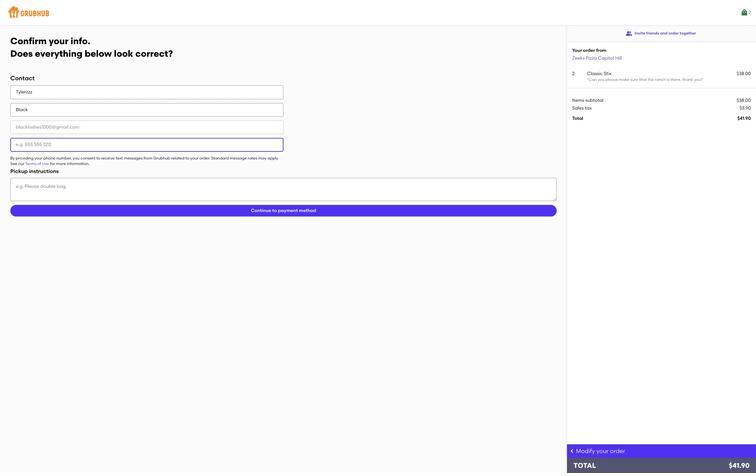 Task type: describe. For each thing, give the bounding box(es) containing it.
sure
[[630, 77, 638, 82]]

related
[[171, 156, 185, 161]]

Phone telephone field
[[10, 138, 284, 152]]

main navigation navigation
[[0, 0, 756, 25]]

use
[[42, 162, 49, 166]]

number,
[[56, 156, 72, 161]]

stix
[[604, 71, 612, 76]]

below
[[85, 48, 112, 59]]

of
[[37, 162, 41, 166]]

you inside by providing your phone number, you consent to receive text messages from grubhub related to your order. standard message rates may apply. see our
[[73, 156, 79, 161]]

by
[[10, 156, 15, 161]]

from inside your order from zeeks pizza capitol hill
[[596, 48, 607, 53]]

from inside by providing your phone number, you consent to receive text messages from grubhub related to your order. standard message rates may apply. see our
[[144, 156, 152, 161]]

2 inside button
[[749, 10, 751, 15]]

grubhub
[[153, 156, 170, 161]]

$38.00 for $38.00 " can you please make sure that the ranch is there, thank you! "
[[737, 71, 751, 76]]

0 horizontal spatial 2
[[572, 71, 575, 76]]

order inside button
[[669, 31, 679, 36]]

confirm
[[10, 35, 47, 46]]

messages
[[124, 156, 143, 161]]

information.
[[67, 162, 90, 166]]

pickup
[[10, 169, 28, 175]]

providing
[[16, 156, 33, 161]]

apply.
[[267, 156, 279, 161]]

text
[[116, 156, 123, 161]]

modify your order
[[576, 448, 625, 455]]

1 " from the left
[[587, 77, 589, 82]]

Last name text field
[[10, 103, 284, 117]]

friends
[[646, 31, 659, 36]]

Pickup instructions text field
[[10, 178, 557, 201]]

there,
[[671, 77, 682, 82]]

0 vertical spatial $41.90
[[738, 116, 751, 121]]

standard
[[211, 156, 229, 161]]

sales tax
[[572, 105, 592, 111]]

terms of use for more information.
[[25, 162, 90, 166]]

1 horizontal spatial order
[[610, 448, 625, 455]]

by providing your phone number, you consent to receive text messages from grubhub related to your order. standard message rates may apply. see our
[[10, 156, 279, 166]]

sales
[[572, 105, 584, 111]]

capitol
[[598, 55, 614, 61]]

can
[[589, 77, 597, 82]]

modify
[[576, 448, 595, 455]]

payment
[[278, 208, 298, 214]]

terms of use link
[[25, 162, 49, 166]]

1 vertical spatial total
[[574, 462, 596, 470]]

contact
[[10, 75, 35, 82]]

First name text field
[[10, 86, 284, 99]]

invite friends and order together button
[[626, 28, 696, 39]]

may
[[258, 156, 267, 161]]

items subtotal
[[572, 98, 604, 103]]

for
[[50, 162, 55, 166]]

your up of at the top of page
[[34, 156, 43, 161]]

receive
[[101, 156, 115, 161]]

continue to payment method
[[251, 208, 316, 214]]

0 vertical spatial total
[[572, 116, 583, 121]]

Email email field
[[10, 121, 284, 134]]

continue to payment method button
[[10, 205, 557, 217]]

pickup instructions
[[10, 169, 59, 175]]

that
[[639, 77, 647, 82]]

$38.00 " can you please make sure that the ranch is there, thank you! "
[[587, 71, 751, 82]]



Task type: vqa. For each thing, say whether or not it's contained in the screenshot.
the messages
yes



Task type: locate. For each thing, give the bounding box(es) containing it.
subtotal
[[586, 98, 604, 103]]

instructions
[[29, 169, 59, 175]]

$38.00 for $38.00
[[737, 98, 751, 103]]

your left order.
[[190, 156, 198, 161]]

you!
[[694, 77, 702, 82]]

phone
[[43, 156, 55, 161]]

look
[[114, 48, 133, 59]]

ranch
[[655, 77, 666, 82]]

2 $38.00 from the top
[[737, 98, 751, 103]]

everything
[[35, 48, 83, 59]]

0 horizontal spatial "
[[587, 77, 589, 82]]

2 horizontal spatial to
[[272, 208, 277, 214]]

your
[[572, 48, 582, 53]]

0 horizontal spatial you
[[73, 156, 79, 161]]

to left payment
[[272, 208, 277, 214]]

from up zeeks pizza capitol hill link
[[596, 48, 607, 53]]

svg image
[[570, 449, 575, 454]]

2 horizontal spatial order
[[669, 31, 679, 36]]

2 " from the left
[[702, 77, 704, 82]]

" right thank
[[702, 77, 704, 82]]

" down classic
[[587, 77, 589, 82]]

method
[[299, 208, 316, 214]]

0 horizontal spatial from
[[144, 156, 152, 161]]

see
[[10, 162, 17, 166]]

order.
[[199, 156, 210, 161]]

$38.00 inside $38.00 " can you please make sure that the ranch is there, thank you! "
[[737, 71, 751, 76]]

1 vertical spatial 2
[[572, 71, 575, 76]]

hill
[[615, 55, 622, 61]]

make
[[619, 77, 630, 82]]

order
[[669, 31, 679, 36], [583, 48, 595, 53], [610, 448, 625, 455]]

people icon image
[[626, 30, 632, 37]]

more
[[56, 162, 66, 166]]

1 horizontal spatial to
[[186, 156, 189, 161]]

0 horizontal spatial to
[[96, 156, 100, 161]]

order up the pizza
[[583, 48, 595, 53]]

order right and
[[669, 31, 679, 36]]

order right "modify"
[[610, 448, 625, 455]]

your order from zeeks pizza capitol hill
[[572, 48, 622, 61]]

our
[[18, 162, 24, 166]]

1 horizontal spatial from
[[596, 48, 607, 53]]

rates
[[248, 156, 257, 161]]

you inside $38.00 " can you please make sure that the ranch is there, thank you! "
[[598, 77, 605, 82]]

2 vertical spatial order
[[610, 448, 625, 455]]

your
[[49, 35, 68, 46], [34, 156, 43, 161], [190, 156, 198, 161], [597, 448, 609, 455]]

2 button
[[741, 7, 751, 18]]

total down "modify"
[[574, 462, 596, 470]]

1 horizontal spatial 2
[[749, 10, 751, 15]]

is
[[667, 77, 670, 82]]

your right "modify"
[[597, 448, 609, 455]]

from
[[596, 48, 607, 53], [144, 156, 152, 161]]

you up information.
[[73, 156, 79, 161]]

your up everything
[[49, 35, 68, 46]]

your inside confirm your info. does everything below look correct?
[[49, 35, 68, 46]]

0 vertical spatial $38.00
[[737, 71, 751, 76]]

1 vertical spatial $38.00
[[737, 98, 751, 103]]

from down phone phone field
[[144, 156, 152, 161]]

1 vertical spatial from
[[144, 156, 152, 161]]

$3.90
[[740, 105, 751, 111]]

items
[[572, 98, 584, 103]]

1 vertical spatial you
[[73, 156, 79, 161]]

invite
[[635, 31, 645, 36]]

terms
[[25, 162, 36, 166]]

you
[[598, 77, 605, 82], [73, 156, 79, 161]]

order inside your order from zeeks pizza capitol hill
[[583, 48, 595, 53]]

0 vertical spatial 2
[[749, 10, 751, 15]]

please
[[606, 77, 618, 82]]

info.
[[71, 35, 90, 46]]

total down sales
[[572, 116, 583, 121]]

$38.00
[[737, 71, 751, 76], [737, 98, 751, 103]]

consent
[[80, 156, 95, 161]]

classic stix
[[587, 71, 612, 76]]

to
[[96, 156, 100, 161], [186, 156, 189, 161], [272, 208, 277, 214]]

tax
[[585, 105, 592, 111]]

1 horizontal spatial you
[[598, 77, 605, 82]]

1 vertical spatial $41.90
[[729, 462, 750, 470]]

2
[[749, 10, 751, 15], [572, 71, 575, 76]]

to left receive
[[96, 156, 100, 161]]

1 vertical spatial order
[[583, 48, 595, 53]]

invite friends and order together
[[635, 31, 696, 36]]

to right the related
[[186, 156, 189, 161]]

the
[[648, 77, 654, 82]]

confirm your info. does everything below look correct?
[[10, 35, 173, 59]]

to inside button
[[272, 208, 277, 214]]

0 vertical spatial you
[[598, 77, 605, 82]]

1 $38.00 from the top
[[737, 71, 751, 76]]

you down classic stix
[[598, 77, 605, 82]]

thank
[[683, 77, 693, 82]]

classic
[[587, 71, 603, 76]]

$41.90
[[738, 116, 751, 121], [729, 462, 750, 470]]

1 horizontal spatial "
[[702, 77, 704, 82]]

continue
[[251, 208, 271, 214]]

total
[[572, 116, 583, 121], [574, 462, 596, 470]]

"
[[587, 77, 589, 82], [702, 77, 704, 82]]

and
[[660, 31, 668, 36]]

correct?
[[135, 48, 173, 59]]

0 vertical spatial order
[[669, 31, 679, 36]]

together
[[680, 31, 696, 36]]

0 vertical spatial from
[[596, 48, 607, 53]]

0 horizontal spatial order
[[583, 48, 595, 53]]

message
[[230, 156, 247, 161]]

does
[[10, 48, 33, 59]]

zeeks
[[572, 55, 585, 61]]

zeeks pizza capitol hill link
[[572, 55, 622, 61]]

pizza
[[586, 55, 597, 61]]



